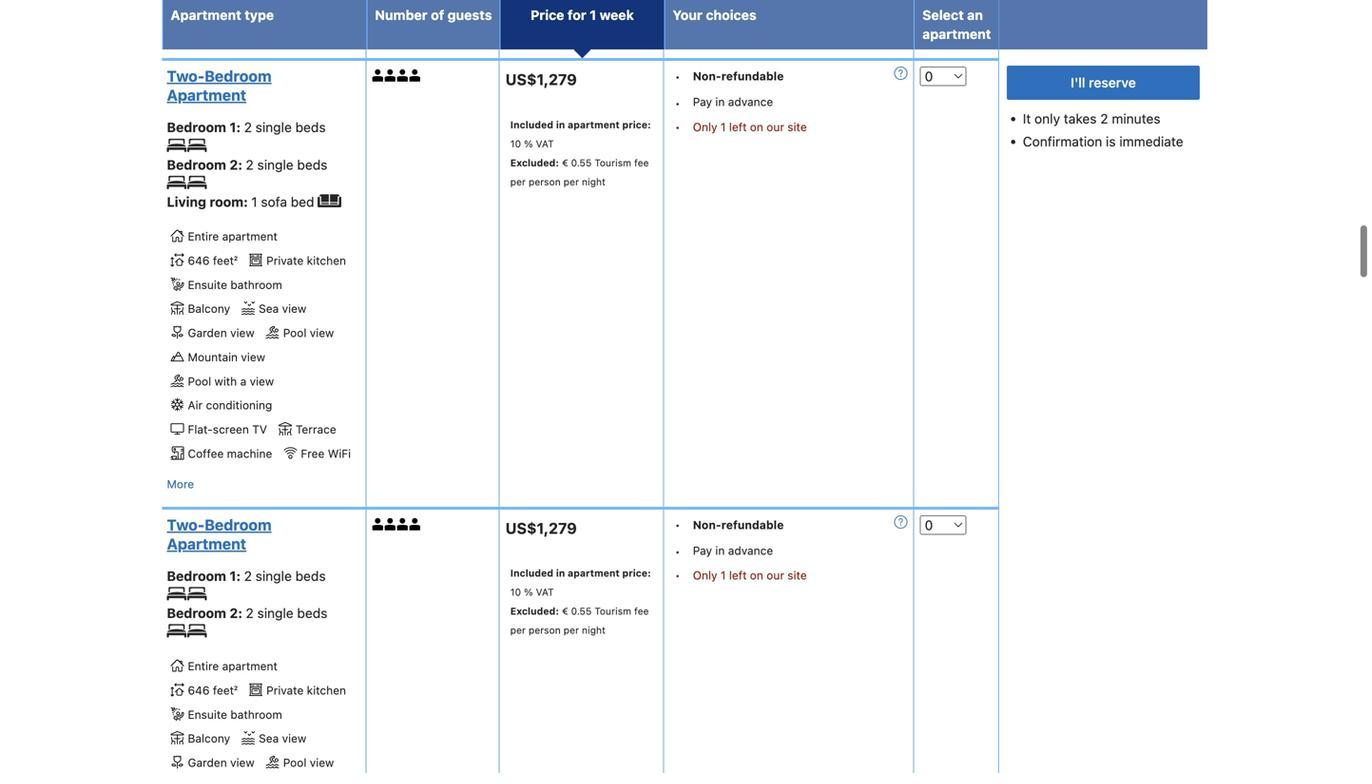 Task type: locate. For each thing, give the bounding box(es) containing it.
only
[[1035, 111, 1061, 127]]

guests
[[448, 7, 492, 23]]

2 non- from the top
[[693, 518, 722, 532]]

0 vertical spatial pay in advance
[[693, 95, 773, 109]]

2 sea view from the top
[[259, 732, 307, 745]]

1 vertical spatial 646 feet²
[[188, 684, 238, 697]]

apartment
[[923, 26, 992, 42], [568, 119, 620, 130], [222, 230, 278, 243], [568, 567, 620, 579], [222, 660, 278, 673]]

private kitchen
[[266, 254, 346, 267], [266, 684, 346, 697]]

two-bedroom apartment link for occupancy icon corresponding to second the more details on meals and payment options image
[[167, 515, 355, 553]]

number of guests
[[375, 7, 492, 23]]

1 € 0.55 tourism fee per person per night from the top
[[511, 157, 649, 187]]

1 vertical spatial site
[[788, 569, 807, 582]]

1 vertical spatial ensuite
[[188, 708, 227, 721]]

1 person from the top
[[529, 176, 561, 187]]

1 vertical spatial bedroom
[[205, 516, 272, 534]]

1 vertical spatial two-
[[167, 516, 205, 534]]

night
[[582, 176, 606, 187], [582, 625, 606, 636]]

0 vertical spatial private kitchen
[[266, 254, 346, 267]]

2 bathroom from the top
[[231, 708, 282, 721]]

1 vertical spatial more
[[167, 477, 194, 491]]

0 vertical spatial person
[[529, 176, 561, 187]]

1 vertical spatial 10
[[511, 586, 521, 598]]

included in apartment price: 10 % vat
[[511, 119, 651, 149], [511, 567, 651, 598]]

2 garden view from the top
[[188, 756, 255, 770]]

0 vertical spatial advance
[[728, 95, 773, 109]]

apartment type
[[171, 7, 274, 23]]

two- down more 'link'
[[167, 516, 205, 534]]

0 vertical spatial night
[[582, 176, 606, 187]]

sea
[[259, 302, 279, 315], [259, 732, 279, 745]]

tourism for occupancy icon associated with 1st the more details on meals and payment options image from the top
[[595, 157, 632, 168]]

1 vertical spatial sea view
[[259, 732, 307, 745]]

1 night from the top
[[582, 176, 606, 187]]

1 vertical spatial two-bedroom apartment
[[167, 516, 272, 553]]

bedroom 1:
[[167, 120, 244, 135], [167, 568, 244, 584]]

0 vertical spatial entire
[[188, 230, 219, 243]]

bedroom
[[205, 67, 272, 85], [205, 516, 272, 534]]

our
[[767, 120, 785, 134], [767, 569, 785, 582]]

more down "coffee" on the left bottom of page
[[167, 477, 194, 491]]

beds
[[295, 120, 326, 135], [297, 157, 328, 173], [295, 568, 326, 584], [297, 605, 328, 621]]

1 garden view from the top
[[188, 326, 255, 340]]

2 garden from the top
[[188, 756, 227, 770]]

0 vertical spatial pool view
[[283, 326, 334, 340]]

1 our from the top
[[767, 120, 785, 134]]

1 vertical spatial € 0.55 tourism fee per person per night
[[511, 605, 649, 636]]

1 vertical spatial person
[[529, 625, 561, 636]]

0 vertical spatial bedroom 1:
[[167, 120, 244, 135]]

1 vertical spatial feet²
[[213, 684, 238, 697]]

apartment down more 'link'
[[167, 535, 246, 553]]

bedroom down the coffee machine in the bottom left of the page
[[205, 516, 272, 534]]

0 vertical spatial more
[[167, 29, 194, 42]]

2 € 0.55 tourism fee per person per night from the top
[[511, 605, 649, 636]]

view
[[282, 302, 307, 315], [230, 326, 255, 340], [310, 326, 334, 340], [241, 350, 265, 364], [250, 375, 274, 388], [282, 732, 307, 745], [230, 756, 255, 770], [310, 756, 334, 770]]

2 feet² from the top
[[213, 684, 238, 697]]

2 sea from the top
[[259, 732, 279, 745]]

two-bedroom apartment link down type
[[167, 67, 355, 105]]

price: for occupancy icon corresponding to second the more details on meals and payment options image
[[623, 567, 651, 579]]

1 non- from the top
[[693, 70, 722, 83]]

excluded:
[[511, 157, 559, 168], [511, 605, 559, 617]]

0 vertical spatial tourism
[[595, 157, 632, 168]]

kitchen
[[307, 254, 346, 267], [307, 684, 346, 697]]

1 vertical spatial garden view
[[188, 756, 255, 770]]

1 more from the top
[[167, 29, 194, 42]]

%
[[524, 138, 533, 149], [524, 586, 533, 598]]

bathroom
[[231, 278, 282, 291], [231, 708, 282, 721]]

2 two-bedroom apartment link from the top
[[167, 515, 355, 553]]

air conditioning
[[188, 399, 272, 412]]

0 vertical spatial vat
[[536, 138, 554, 149]]

feet²
[[213, 254, 238, 267], [213, 684, 238, 697]]

occupancy image
[[397, 70, 410, 82], [372, 518, 385, 531], [397, 518, 410, 531]]

1 balcony from the top
[[188, 302, 230, 315]]

1 vertical spatial us$1,279
[[506, 519, 577, 537]]

two-bedroom apartment down apartment type
[[167, 67, 272, 104]]

balcony
[[188, 302, 230, 315], [188, 732, 230, 745]]

0 vertical spatial entire apartment
[[188, 230, 278, 243]]

ensuite bathroom
[[188, 278, 282, 291], [188, 708, 282, 721]]

0 vertical spatial two-bedroom apartment link
[[167, 67, 355, 105]]

2 vertical spatial apartment
[[167, 535, 246, 553]]

living room:
[[167, 194, 251, 210]]

non-refundable for 1st the more details on meals and payment options image from the top
[[693, 70, 784, 83]]

€ 0.55 tourism fee per person per night for 1st the more details on meals and payment options image from the top
[[511, 157, 649, 187]]

two-bedroom apartment link down machine
[[167, 515, 355, 553]]

2 private kitchen from the top
[[266, 684, 346, 697]]

1 vertical spatial left
[[729, 569, 747, 582]]

2 advance from the top
[[728, 544, 773, 557]]

1 vertical spatial kitchen
[[307, 684, 346, 697]]

1 vat from the top
[[536, 138, 554, 149]]

0 vertical spatial more details on meals and payment options image
[[895, 67, 908, 80]]

0 vertical spatial %
[[524, 138, 533, 149]]

€
[[562, 157, 568, 168], [562, 605, 568, 617]]

1 bedroom from the top
[[205, 67, 272, 85]]

non- for second the more details on meals and payment options image
[[693, 518, 722, 532]]

1 vertical spatial included
[[511, 567, 554, 579]]

refundable for 1st the more details on meals and payment options image from the top
[[722, 70, 784, 83]]

night for occupancy icon associated with 1st the more details on meals and payment options image from the top
[[582, 176, 606, 187]]

0 vertical spatial price:
[[623, 119, 651, 130]]

1 fee from the top
[[635, 157, 649, 168]]

0 vertical spatial pay
[[693, 95, 712, 109]]

occupancy image
[[372, 70, 385, 82], [385, 70, 397, 82], [410, 70, 422, 82], [385, 518, 397, 531], [410, 518, 422, 531]]

2 single beds
[[244, 120, 326, 135], [246, 157, 328, 173], [244, 568, 326, 584], [246, 605, 328, 621]]

0 vertical spatial non-refundable
[[693, 70, 784, 83]]

2 10 from the top
[[511, 586, 521, 598]]

in
[[716, 95, 725, 109], [556, 119, 565, 130], [716, 544, 725, 557], [556, 567, 565, 579]]

non-refundable
[[693, 70, 784, 83], [693, 518, 784, 532]]

bedroom 2:
[[167, 157, 246, 173], [167, 605, 246, 621]]

1 vertical spatial bedroom 1:
[[167, 568, 244, 584]]

2 person from the top
[[529, 625, 561, 636]]

2 0.55 from the top
[[571, 605, 592, 617]]

0 vertical spatial kitchen
[[307, 254, 346, 267]]

0.55
[[571, 157, 592, 168], [571, 605, 592, 617]]

apartment down apartment type
[[167, 86, 246, 104]]

left
[[729, 120, 747, 134], [729, 569, 747, 582]]

on
[[750, 120, 764, 134], [750, 569, 764, 582]]

1 advance from the top
[[728, 95, 773, 109]]

two-bedroom apartment
[[167, 67, 272, 104], [167, 516, 272, 553]]

1 vertical spatial bathroom
[[231, 708, 282, 721]]

2
[[1101, 111, 1109, 127], [244, 120, 252, 135], [246, 157, 254, 173], [244, 568, 252, 584], [246, 605, 254, 621]]

2 tourism from the top
[[595, 605, 632, 617]]

machine
[[227, 447, 272, 460]]

€ 0.55 tourism fee per person per night for second the more details on meals and payment options image
[[511, 605, 649, 636]]

1 only from the top
[[693, 120, 718, 134]]

week
[[600, 7, 634, 23]]

1 vertical spatial sea
[[259, 732, 279, 745]]

1 vertical spatial private
[[266, 684, 304, 697]]

0 vertical spatial excluded:
[[511, 157, 559, 168]]

0 vertical spatial on
[[750, 120, 764, 134]]

pay
[[693, 95, 712, 109], [693, 544, 712, 557]]

2 646 feet² from the top
[[188, 684, 238, 697]]

2 site from the top
[[788, 569, 807, 582]]

0 vertical spatial our
[[767, 120, 785, 134]]

1 vertical spatial included in apartment price: 10 % vat
[[511, 567, 651, 598]]

10
[[511, 138, 521, 149], [511, 586, 521, 598]]

apartment left type
[[171, 7, 241, 23]]

2 pay in advance from the top
[[693, 544, 773, 557]]

1 vertical spatial %
[[524, 586, 533, 598]]

0.55 for occupancy icon associated with 1st the more details on meals and payment options image from the top
[[571, 157, 592, 168]]

entire apartment
[[188, 230, 278, 243], [188, 660, 278, 673]]

0 vertical spatial balcony
[[188, 302, 230, 315]]

1 vertical spatial pay in advance
[[693, 544, 773, 557]]

1 vertical spatial tourism
[[595, 605, 632, 617]]

1 vertical spatial more details on meals and payment options image
[[895, 515, 908, 529]]

0 vertical spatial sea view
[[259, 302, 307, 315]]

only
[[693, 120, 718, 134], [693, 569, 718, 582]]

0 vertical spatial garden view
[[188, 326, 255, 340]]

2 price: from the top
[[623, 567, 651, 579]]

1 vertical spatial advance
[[728, 544, 773, 557]]

2 ensuite from the top
[[188, 708, 227, 721]]

1 two- from the top
[[167, 67, 205, 85]]

0 vertical spatial only 1 left on our site
[[693, 120, 807, 134]]

1 vertical spatial balcony
[[188, 732, 230, 745]]

two-
[[167, 67, 205, 85], [167, 516, 205, 534]]

1 feet² from the top
[[213, 254, 238, 267]]

0 vertical spatial 0.55
[[571, 157, 592, 168]]

0 vertical spatial ensuite bathroom
[[188, 278, 282, 291]]

tourism for occupancy icon corresponding to second the more details on meals and payment options image
[[595, 605, 632, 617]]

1 vertical spatial entire
[[188, 660, 219, 673]]

2 bedroom from the top
[[205, 516, 272, 534]]

0 vertical spatial ensuite
[[188, 278, 227, 291]]

only 1 left on our site for 1st the more details on meals and payment options image from the top
[[693, 120, 807, 134]]

sea view
[[259, 302, 307, 315], [259, 732, 307, 745]]

room:
[[210, 194, 248, 210]]

bedroom down apartment type
[[205, 67, 272, 85]]

two-bedroom apartment link
[[167, 67, 355, 105], [167, 515, 355, 553]]

1 price: from the top
[[623, 119, 651, 130]]

1 sea view from the top
[[259, 302, 307, 315]]

1 non-refundable from the top
[[693, 70, 784, 83]]

1 pay in advance from the top
[[693, 95, 773, 109]]

fee
[[635, 157, 649, 168], [635, 605, 649, 617]]

site for second the more details on meals and payment options image
[[788, 569, 807, 582]]

pool with a view
[[188, 375, 274, 388]]

two-bedroom apartment down more 'link'
[[167, 516, 272, 553]]

1 vertical spatial pool view
[[283, 756, 334, 770]]

garden
[[188, 326, 227, 340], [188, 756, 227, 770]]

0 vertical spatial left
[[729, 120, 747, 134]]

0 vertical spatial fee
[[635, 157, 649, 168]]

garden view
[[188, 326, 255, 340], [188, 756, 255, 770]]

1 vertical spatial price:
[[623, 567, 651, 579]]

€ 0.55 tourism fee per person per night
[[511, 157, 649, 187], [511, 605, 649, 636]]

0 vertical spatial us$1,279
[[506, 71, 577, 89]]

2 refundable from the top
[[722, 518, 784, 532]]

1 vertical spatial only
[[693, 569, 718, 582]]

per
[[511, 176, 526, 187], [564, 176, 579, 187], [511, 625, 526, 636], [564, 625, 579, 636]]

1 on from the top
[[750, 120, 764, 134]]

0 vertical spatial sea
[[259, 302, 279, 315]]

private
[[266, 254, 304, 267], [266, 684, 304, 697]]

0 vertical spatial private
[[266, 254, 304, 267]]

1 entire from the top
[[188, 230, 219, 243]]

1 vertical spatial two-bedroom apartment link
[[167, 515, 355, 553]]

2 fee from the top
[[635, 605, 649, 617]]

only 1 left on our site
[[693, 120, 807, 134], [693, 569, 807, 582]]

0 vertical spatial two-bedroom apartment
[[167, 67, 272, 104]]

0 vertical spatial apartment
[[171, 7, 241, 23]]

two- down apartment type
[[167, 67, 205, 85]]

0 vertical spatial two-
[[167, 67, 205, 85]]

0 vertical spatial € 0.55 tourism fee per person per night
[[511, 157, 649, 187]]

2 bedroom 1: from the top
[[167, 568, 244, 584]]

advance for 1st the more details on meals and payment options image from the top
[[728, 95, 773, 109]]

2 more from the top
[[167, 477, 194, 491]]

0 vertical spatial site
[[788, 120, 807, 134]]

your
[[673, 7, 703, 23]]

price:
[[623, 119, 651, 130], [623, 567, 651, 579]]

0 vertical spatial non-
[[693, 70, 722, 83]]

0 vertical spatial included
[[511, 119, 554, 130]]

0 vertical spatial garden
[[188, 326, 227, 340]]

i'll reserve
[[1071, 75, 1136, 90]]

1 vertical spatial 0.55
[[571, 605, 592, 617]]

1
[[590, 7, 597, 23], [721, 120, 726, 134], [251, 194, 257, 210], [721, 569, 726, 582]]

2 two-bedroom apartment from the top
[[167, 516, 272, 553]]

an
[[968, 7, 984, 23]]

0 vertical spatial only
[[693, 120, 718, 134]]

ensuite
[[188, 278, 227, 291], [188, 708, 227, 721]]

of
[[431, 7, 444, 23]]

1 vertical spatial our
[[767, 569, 785, 582]]

pay in advance
[[693, 95, 773, 109], [693, 544, 773, 557]]

1 bedroom 1: from the top
[[167, 120, 244, 135]]

•
[[675, 70, 681, 83], [675, 97, 681, 110], [675, 120, 681, 134], [675, 519, 681, 532], [675, 545, 681, 559], [675, 569, 681, 582]]

1 bedroom 2: from the top
[[167, 157, 246, 173]]

2 private from the top
[[266, 684, 304, 697]]

refundable for second the more details on meals and payment options image
[[722, 518, 784, 532]]

1 vertical spatial only 1 left on our site
[[693, 569, 807, 582]]

0 vertical spatial 646
[[188, 254, 210, 267]]

more down apartment type
[[167, 29, 194, 42]]

2 entire from the top
[[188, 660, 219, 673]]

1 vertical spatial ensuite bathroom
[[188, 708, 282, 721]]

flat-screen tv
[[188, 423, 267, 436]]

0 vertical spatial feet²
[[213, 254, 238, 267]]

1 only 1 left on our site from the top
[[693, 120, 807, 134]]

vat
[[536, 138, 554, 149], [536, 586, 554, 598]]

refundable
[[722, 70, 784, 83], [722, 518, 784, 532]]

advance
[[728, 95, 773, 109], [728, 544, 773, 557]]

0.55 for occupancy icon corresponding to second the more details on meals and payment options image
[[571, 605, 592, 617]]

646 feet²
[[188, 254, 238, 267], [188, 684, 238, 697]]

more details on meals and payment options image
[[895, 67, 908, 80], [895, 515, 908, 529]]

pool
[[283, 326, 307, 340], [188, 375, 211, 388], [283, 756, 307, 770]]

2 night from the top
[[582, 625, 606, 636]]

2 us$1,279 from the top
[[506, 519, 577, 537]]

1 vertical spatial on
[[750, 569, 764, 582]]

1 left from the top
[[729, 120, 747, 134]]

0 vertical spatial €
[[562, 157, 568, 168]]

1 vertical spatial non-refundable
[[693, 518, 784, 532]]

number
[[375, 7, 428, 23]]

bedroom 2: for occupancy icon associated with 1st the more details on meals and payment options image from the top's two-bedroom apartment link
[[167, 157, 246, 173]]

1 vertical spatial excluded:
[[511, 605, 559, 617]]

1 vertical spatial garden
[[188, 756, 227, 770]]

type
[[245, 7, 274, 23]]

1 vertical spatial entire apartment
[[188, 660, 278, 673]]

1 vertical spatial fee
[[635, 605, 649, 617]]

1 us$1,279 from the top
[[506, 71, 577, 89]]

included
[[511, 119, 554, 130], [511, 567, 554, 579]]

1 vertical spatial refundable
[[722, 518, 784, 532]]

1 tourism from the top
[[595, 157, 632, 168]]

1 two-bedroom apartment link from the top
[[167, 67, 355, 105]]

0 vertical spatial 646 feet²
[[188, 254, 238, 267]]

1 vertical spatial private kitchen
[[266, 684, 346, 697]]

site
[[788, 120, 807, 134], [788, 569, 807, 582]]

person
[[529, 176, 561, 187], [529, 625, 561, 636]]

1 site from the top
[[788, 120, 807, 134]]

non-
[[693, 70, 722, 83], [693, 518, 722, 532]]

2 only 1 left on our site from the top
[[693, 569, 807, 582]]

1 vertical spatial vat
[[536, 586, 554, 598]]

2 bedroom 2: from the top
[[167, 605, 246, 621]]

0 vertical spatial bathroom
[[231, 278, 282, 291]]

1 • from the top
[[675, 70, 681, 83]]

1 garden from the top
[[188, 326, 227, 340]]

coffee
[[188, 447, 224, 460]]

1 vertical spatial non-
[[693, 518, 722, 532]]

1 € from the top
[[562, 157, 568, 168]]

1 10 from the top
[[511, 138, 521, 149]]

takes
[[1064, 111, 1097, 127]]

0 vertical spatial bedroom 2:
[[167, 157, 246, 173]]

free wifi
[[301, 447, 351, 460]]

single
[[256, 120, 292, 135], [257, 157, 294, 173], [256, 568, 292, 584], [257, 605, 294, 621]]

tourism
[[595, 157, 632, 168], [595, 605, 632, 617]]

1 vertical spatial apartment
[[167, 86, 246, 104]]

1 vertical spatial night
[[582, 625, 606, 636]]

2 non-refundable from the top
[[693, 518, 784, 532]]

1 sofa bed
[[251, 194, 318, 210]]



Task type: vqa. For each thing, say whether or not it's contained in the screenshot.
Nov
no



Task type: describe. For each thing, give the bounding box(es) containing it.
site for 1st the more details on meals and payment options image from the top
[[788, 120, 807, 134]]

1 excluded: from the top
[[511, 157, 559, 168]]

2 • from the top
[[675, 97, 681, 110]]

bed
[[291, 194, 314, 210]]

more link
[[167, 475, 194, 494]]

2 vertical spatial pool
[[283, 756, 307, 770]]

1 sea from the top
[[259, 302, 279, 315]]

2 kitchen from the top
[[307, 684, 346, 697]]

1 private kitchen from the top
[[266, 254, 346, 267]]

1 % from the top
[[524, 138, 533, 149]]

2 left from the top
[[729, 569, 747, 582]]

price for 1 week
[[531, 7, 634, 23]]

mountain
[[188, 350, 238, 364]]

coffee machine
[[188, 447, 272, 460]]

only 1 left on our site for second the more details on meals and payment options image
[[693, 569, 807, 582]]

3 • from the top
[[675, 120, 681, 134]]

apartment for occupancy icon corresponding to second the more details on meals and payment options image two-bedroom apartment link
[[167, 535, 246, 553]]

2 646 from the top
[[188, 684, 210, 697]]

occupancy image for 1st the more details on meals and payment options image from the top
[[397, 70, 410, 82]]

living
[[167, 194, 206, 210]]

2 pool view from the top
[[283, 756, 334, 770]]

1 bathroom from the top
[[231, 278, 282, 291]]

mountain view
[[188, 350, 265, 364]]

couch image
[[318, 195, 341, 208]]

free
[[301, 447, 325, 460]]

5 • from the top
[[675, 545, 681, 559]]

1 646 feet² from the top
[[188, 254, 238, 267]]

select
[[923, 7, 964, 23]]

confirmation
[[1023, 134, 1103, 149]]

flat-
[[188, 423, 213, 436]]

apartment for occupancy icon associated with 1st the more details on meals and payment options image from the top's two-bedroom apartment link
[[167, 86, 246, 104]]

bedroom 2: for occupancy icon corresponding to second the more details on meals and payment options image two-bedroom apartment link
[[167, 605, 246, 621]]

2 % from the top
[[524, 586, 533, 598]]

conditioning
[[206, 399, 272, 412]]

1 646 from the top
[[188, 254, 210, 267]]

wifi
[[328, 447, 351, 460]]

bedroom for occupancy icon corresponding to second the more details on meals and payment options image two-bedroom apartment link
[[205, 516, 272, 534]]

choices
[[706, 7, 757, 23]]

1 ensuite from the top
[[188, 278, 227, 291]]

price: for occupancy icon associated with 1st the more details on meals and payment options image from the top
[[623, 119, 651, 130]]

occupancy image for second the more details on meals and payment options image
[[397, 518, 410, 531]]

terrace
[[296, 423, 336, 436]]

1 pool view from the top
[[283, 326, 334, 340]]

2 ensuite bathroom from the top
[[188, 708, 282, 721]]

1 kitchen from the top
[[307, 254, 346, 267]]

1 private from the top
[[266, 254, 304, 267]]

2 inside it only takes 2 minutes confirmation is immediate
[[1101, 111, 1109, 127]]

2 only from the top
[[693, 569, 718, 582]]

2 our from the top
[[767, 569, 785, 582]]

non-refundable for second the more details on meals and payment options image
[[693, 518, 784, 532]]

sofa
[[261, 194, 287, 210]]

2 pay from the top
[[693, 544, 712, 557]]

1 entire apartment from the top
[[188, 230, 278, 243]]

a
[[240, 375, 247, 388]]

2 more details on meals and payment options image from the top
[[895, 515, 908, 529]]

2 vat from the top
[[536, 586, 554, 598]]

minutes
[[1112, 111, 1161, 127]]

1 included in apartment price: 10 % vat from the top
[[511, 119, 651, 149]]

fee for occupancy icon corresponding to second the more details on meals and payment options image
[[635, 605, 649, 617]]

1 two-bedroom apartment from the top
[[167, 67, 272, 104]]

select an apartment
[[923, 7, 992, 42]]

10 for occupancy icon associated with 1st the more details on meals and payment options image from the top
[[511, 138, 521, 149]]

night for occupancy icon corresponding to second the more details on meals and payment options image
[[582, 625, 606, 636]]

is
[[1106, 134, 1116, 149]]

6 • from the top
[[675, 569, 681, 582]]

4 • from the top
[[675, 519, 681, 532]]

non- for 1st the more details on meals and payment options image from the top
[[693, 70, 722, 83]]

2 two- from the top
[[167, 516, 205, 534]]

pay in advance for second the more details on meals and payment options image
[[693, 544, 773, 557]]

air
[[188, 399, 203, 412]]

2 included from the top
[[511, 567, 554, 579]]

price
[[531, 7, 565, 23]]

1 pay from the top
[[693, 95, 712, 109]]

it only takes 2 minutes confirmation is immediate
[[1023, 111, 1184, 149]]

pay in advance for 1st the more details on meals and payment options image from the top
[[693, 95, 773, 109]]

tv
[[252, 423, 267, 436]]

2 included in apartment price: 10 % vat from the top
[[511, 567, 651, 598]]

fee for occupancy icon associated with 1st the more details on meals and payment options image from the top
[[635, 157, 649, 168]]

2 balcony from the top
[[188, 732, 230, 745]]

1 included from the top
[[511, 119, 554, 130]]

two-bedroom apartment link for occupancy icon associated with 1st the more details on meals and payment options image from the top
[[167, 67, 355, 105]]

it
[[1023, 111, 1031, 127]]

2 on from the top
[[750, 569, 764, 582]]

1 ensuite bathroom from the top
[[188, 278, 282, 291]]

1 more details on meals and payment options image from the top
[[895, 67, 908, 80]]

i'll reserve button
[[1007, 66, 1200, 100]]

advance for second the more details on meals and payment options image
[[728, 544, 773, 557]]

2 excluded: from the top
[[511, 605, 559, 617]]

immediate
[[1120, 134, 1184, 149]]

for
[[568, 7, 587, 23]]

screen
[[213, 423, 249, 436]]

your choices
[[673, 7, 757, 23]]

10 for occupancy icon corresponding to second the more details on meals and payment options image
[[511, 586, 521, 598]]

with
[[215, 375, 237, 388]]

2 entire apartment from the top
[[188, 660, 278, 673]]

1 vertical spatial pool
[[188, 375, 211, 388]]

0 vertical spatial pool
[[283, 326, 307, 340]]

bedroom for occupancy icon associated with 1st the more details on meals and payment options image from the top's two-bedroom apartment link
[[205, 67, 272, 85]]

2 € from the top
[[562, 605, 568, 617]]



